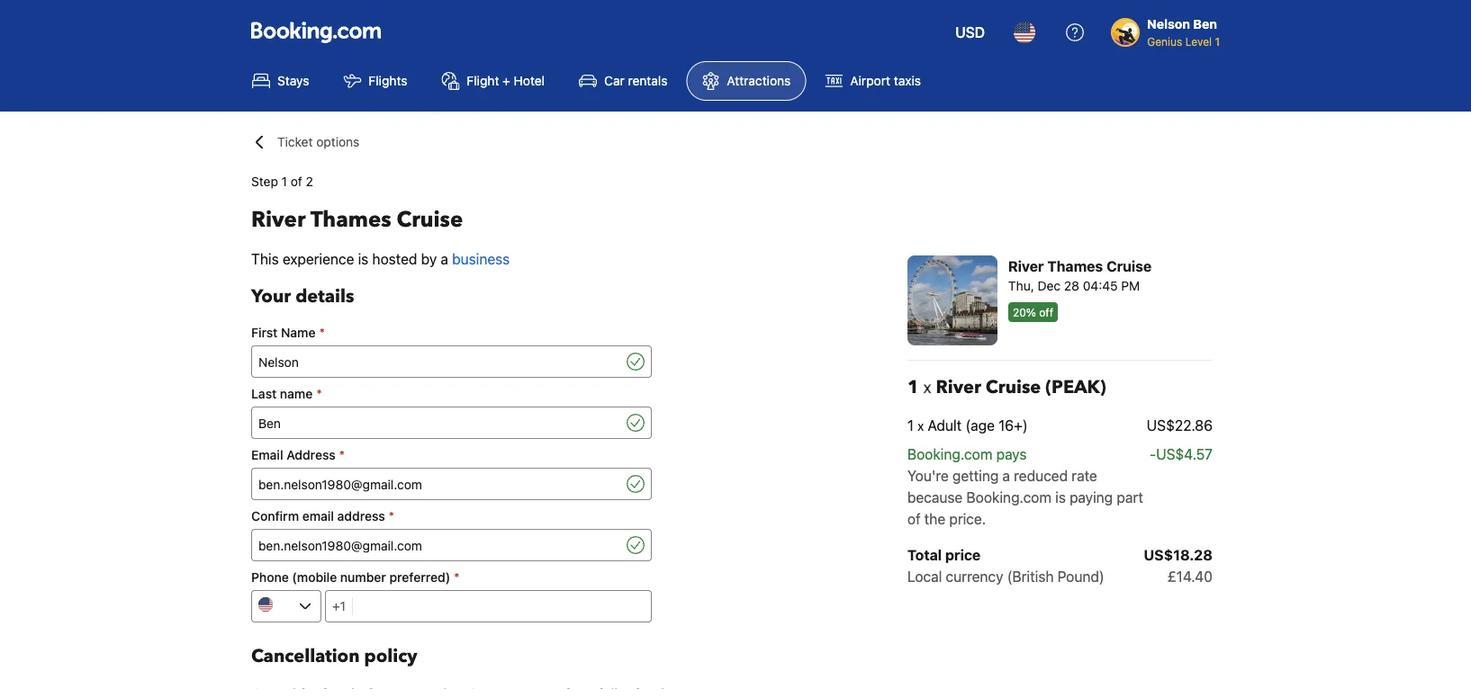 Task type: vqa. For each thing, say whether or not it's contained in the screenshot.
No,
no



Task type: describe. For each thing, give the bounding box(es) containing it.
price.
[[949, 511, 986, 528]]

preferred)
[[389, 570, 450, 585]]

getting
[[952, 468, 999, 485]]

your
[[251, 284, 291, 309]]

stays link
[[237, 61, 325, 101]]

attractions
[[727, 73, 791, 88]]

1 horizontal spatial river thames cruise
[[1008, 258, 1152, 275]]

taxis
[[894, 73, 921, 88]]

off
[[1039, 306, 1053, 319]]

28
[[1064, 279, 1079, 294]]

email address *
[[251, 448, 345, 463]]

business link
[[452, 251, 510, 268]]

flight
[[467, 73, 499, 88]]

16+)
[[998, 417, 1028, 434]]

name
[[281, 325, 316, 340]]

0 vertical spatial river
[[251, 205, 306, 235]]

stays
[[277, 73, 309, 88]]

address
[[287, 448, 335, 463]]

* for first name *
[[319, 325, 325, 340]]

your details
[[251, 284, 354, 309]]

hosted
[[372, 251, 417, 268]]

reduced
[[1014, 468, 1068, 485]]

0 horizontal spatial cruise
[[397, 205, 463, 235]]

(mobile
[[292, 570, 337, 585]]

booking.com image
[[251, 22, 381, 43]]

20% off
[[1013, 306, 1053, 319]]

business
[[452, 251, 510, 268]]

phone
[[251, 570, 289, 585]]

us$18.28
[[1144, 547, 1213, 564]]

(peak)
[[1045, 375, 1106, 400]]

usd
[[955, 24, 985, 41]]

flights
[[369, 73, 407, 88]]

-
[[1150, 446, 1156, 463]]

email
[[302, 509, 334, 524]]

0 vertical spatial booking.com
[[907, 446, 992, 463]]

this experience is hosted by a business
[[251, 251, 510, 268]]

1 up 1 𝗑 adult  (age 16+)
[[907, 375, 919, 400]]

* for last name *
[[316, 387, 322, 402]]

step
[[251, 174, 278, 189]]

airport taxis
[[850, 73, 921, 88]]

thu, dec 28 04:45 pm
[[1008, 279, 1140, 294]]

0 horizontal spatial river thames cruise
[[251, 205, 463, 235]]

airport taxis link
[[810, 61, 936, 101]]

ticket options link
[[277, 133, 360, 151]]

nelson
[[1147, 17, 1190, 32]]

last name *
[[251, 387, 322, 402]]

experience
[[283, 251, 354, 268]]

nelson ben genius level 1
[[1147, 17, 1220, 48]]

rentals
[[628, 73, 668, 88]]

1 right step
[[281, 174, 287, 189]]

car rentals
[[604, 73, 668, 88]]

1 inside nelson ben genius level 1
[[1215, 35, 1220, 48]]

address
[[337, 509, 385, 524]]

of inside "booking.com pays you're getting a reduced rate because booking.com is paying part of the price. -us$4.57"
[[907, 511, 921, 528]]

confirm email address *
[[251, 509, 394, 524]]

pays
[[996, 446, 1027, 463]]

step 1 of 2
[[251, 174, 313, 189]]

1 vertical spatial river
[[1008, 258, 1044, 275]]

cancellation policy
[[251, 645, 417, 669]]

local currency (british pound)
[[907, 569, 1104, 586]]

rate
[[1072, 468, 1097, 485]]

attractions link
[[686, 61, 806, 101]]

total price
[[907, 547, 981, 564]]

is inside "booking.com pays you're getting a reduced rate because booking.com is paying part of the price. -us$4.57"
[[1055, 489, 1066, 506]]

confirm
[[251, 509, 299, 524]]

genius
[[1147, 35, 1182, 48]]

total
[[907, 547, 942, 564]]

pound)
[[1058, 569, 1104, 586]]

policy
[[364, 645, 417, 669]]

+
[[503, 73, 510, 88]]

thu,
[[1008, 279, 1034, 294]]

car rentals link
[[564, 61, 683, 101]]

because
[[907, 489, 963, 506]]

Phone (mobile number preferred) telephone field
[[353, 591, 652, 623]]

first
[[251, 325, 278, 340]]

0 vertical spatial of
[[291, 174, 302, 189]]

local
[[907, 569, 942, 586]]

usd button
[[944, 11, 996, 54]]



Task type: locate. For each thing, give the bounding box(es) containing it.
1 vertical spatial river thames cruise
[[1008, 258, 1152, 275]]

0 vertical spatial a
[[441, 251, 448, 268]]

1 vertical spatial booking.com
[[966, 489, 1052, 506]]

04:45
[[1083, 279, 1118, 294]]

1
[[1215, 35, 1220, 48], [281, 174, 287, 189], [907, 375, 919, 400], [907, 417, 914, 434]]

thames up this experience is hosted by a business
[[310, 205, 391, 235]]

pm
[[1121, 279, 1140, 294]]

is left hosted
[[358, 251, 369, 268]]

* for email address *
[[339, 448, 345, 463]]

0 vertical spatial cruise
[[397, 205, 463, 235]]

2 horizontal spatial river
[[1008, 258, 1044, 275]]

cruise up pm on the right top of the page
[[1107, 258, 1152, 275]]

river thames cruise
[[251, 205, 463, 235], [1008, 258, 1152, 275]]

𝗑 left adult
[[918, 417, 924, 434]]

1 vertical spatial cruise
[[1107, 258, 1152, 275]]

0 vertical spatial river thames cruise
[[251, 205, 463, 235]]

level
[[1185, 35, 1212, 48]]

1 left adult
[[907, 417, 914, 434]]

1 horizontal spatial a
[[1002, 468, 1010, 485]]

2
[[306, 174, 313, 189]]

1 vertical spatial of
[[907, 511, 921, 528]]

thames up thu, dec 28 04:45 pm
[[1047, 258, 1103, 275]]

flight + hotel link
[[426, 61, 560, 101]]

20%
[[1013, 306, 1036, 319]]

by
[[421, 251, 437, 268]]

cruise up 16+)
[[986, 375, 1041, 400]]

0 horizontal spatial river
[[251, 205, 306, 235]]

0 horizontal spatial thames
[[310, 205, 391, 235]]

1 right level
[[1215, 35, 1220, 48]]

0 horizontal spatial of
[[291, 174, 302, 189]]

cancellation
[[251, 645, 360, 669]]

cruise
[[397, 205, 463, 235], [1107, 258, 1152, 275], [986, 375, 1041, 400]]

1 vertical spatial thames
[[1047, 258, 1103, 275]]

booking.com pays you're getting a reduced rate because booking.com is paying part of the price. -us$4.57
[[907, 446, 1213, 528]]

price
[[945, 547, 981, 564]]

booking.com down "reduced"
[[966, 489, 1052, 506]]

flights link
[[328, 61, 423, 101]]

1 vertical spatial a
[[1002, 468, 1010, 485]]

0 vertical spatial thames
[[310, 205, 391, 235]]

0 vertical spatial 𝗑
[[924, 375, 931, 400]]

of left 2
[[291, 174, 302, 189]]

(british
[[1007, 569, 1054, 586]]

None field
[[251, 346, 623, 378], [251, 407, 623, 439], [251, 346, 623, 378], [251, 407, 623, 439]]

last
[[251, 387, 277, 402]]

1 vertical spatial 𝗑
[[918, 417, 924, 434]]

airport
[[850, 73, 890, 88]]

number
[[340, 570, 386, 585]]

+1
[[332, 599, 346, 614]]

1 horizontal spatial is
[[1055, 489, 1066, 506]]

dec
[[1038, 279, 1061, 294]]

a
[[441, 251, 448, 268], [1002, 468, 1010, 485]]

𝗑 for adult
[[918, 417, 924, 434]]

1 horizontal spatial thames
[[1047, 258, 1103, 275]]

us$4.57
[[1156, 446, 1213, 463]]

cruise up 'by'
[[397, 205, 463, 235]]

𝗑
[[924, 375, 931, 400], [918, 417, 924, 434]]

1 horizontal spatial cruise
[[986, 375, 1041, 400]]

this
[[251, 251, 279, 268]]

your account menu nelson ben genius level 1 element
[[1111, 8, 1227, 50]]

booking.com down adult
[[907, 446, 992, 463]]

adult
[[928, 417, 962, 434]]

of
[[291, 174, 302, 189], [907, 511, 921, 528]]

river up thu,
[[1008, 258, 1044, 275]]

name
[[280, 387, 313, 402]]

hotel
[[514, 73, 545, 88]]

email
[[251, 448, 283, 463]]

us$22.86
[[1147, 417, 1213, 434]]

details
[[295, 284, 354, 309]]

car
[[604, 73, 625, 88]]

part
[[1117, 489, 1143, 506]]

river thames cruise up this experience is hosted by a business
[[251, 205, 463, 235]]

thames
[[310, 205, 391, 235], [1047, 258, 1103, 275]]

currency
[[946, 569, 1003, 586]]

options
[[316, 135, 360, 149]]

£14.40
[[1168, 569, 1213, 586]]

of left the
[[907, 511, 921, 528]]

2 horizontal spatial cruise
[[1107, 258, 1152, 275]]

a inside "booking.com pays you're getting a reduced rate because booking.com is paying part of the price. -us$4.57"
[[1002, 468, 1010, 485]]

2 vertical spatial river
[[936, 375, 981, 400]]

𝗑 up adult
[[924, 375, 931, 400]]

ticket options
[[277, 135, 360, 149]]

the
[[924, 511, 945, 528]]

1 horizontal spatial of
[[907, 511, 921, 528]]

is
[[358, 251, 369, 268], [1055, 489, 1066, 506]]

0 vertical spatial is
[[358, 251, 369, 268]]

is down "reduced"
[[1055, 489, 1066, 506]]

ben
[[1193, 17, 1217, 32]]

booking.com
[[907, 446, 992, 463], [966, 489, 1052, 506]]

1 horizontal spatial river
[[936, 375, 981, 400]]

1 𝗑 river cruise (peak)
[[907, 375, 1106, 400]]

1 𝗑 adult  (age 16+)
[[907, 417, 1028, 434]]

river
[[251, 205, 306, 235], [1008, 258, 1044, 275], [936, 375, 981, 400]]

first name *
[[251, 325, 325, 340]]

flight + hotel
[[467, 73, 545, 88]]

a right 'by'
[[441, 251, 448, 268]]

river up 1 𝗑 adult  (age 16+)
[[936, 375, 981, 400]]

a down 'pays'
[[1002, 468, 1010, 485]]

phone (mobile number preferred) *
[[251, 570, 460, 585]]

1 vertical spatial is
[[1055, 489, 1066, 506]]

paying
[[1070, 489, 1113, 506]]

None email field
[[251, 468, 623, 501], [251, 529, 623, 562], [251, 468, 623, 501], [251, 529, 623, 562]]

river thames cruise up thu, dec 28 04:45 pm
[[1008, 258, 1152, 275]]

2 vertical spatial cruise
[[986, 375, 1041, 400]]

0 horizontal spatial a
[[441, 251, 448, 268]]

ticket
[[277, 135, 313, 149]]

𝗑 for river
[[924, 375, 931, 400]]

(age
[[965, 417, 995, 434]]

you're
[[907, 468, 949, 485]]

river down step 1 of 2
[[251, 205, 306, 235]]

0 horizontal spatial is
[[358, 251, 369, 268]]



